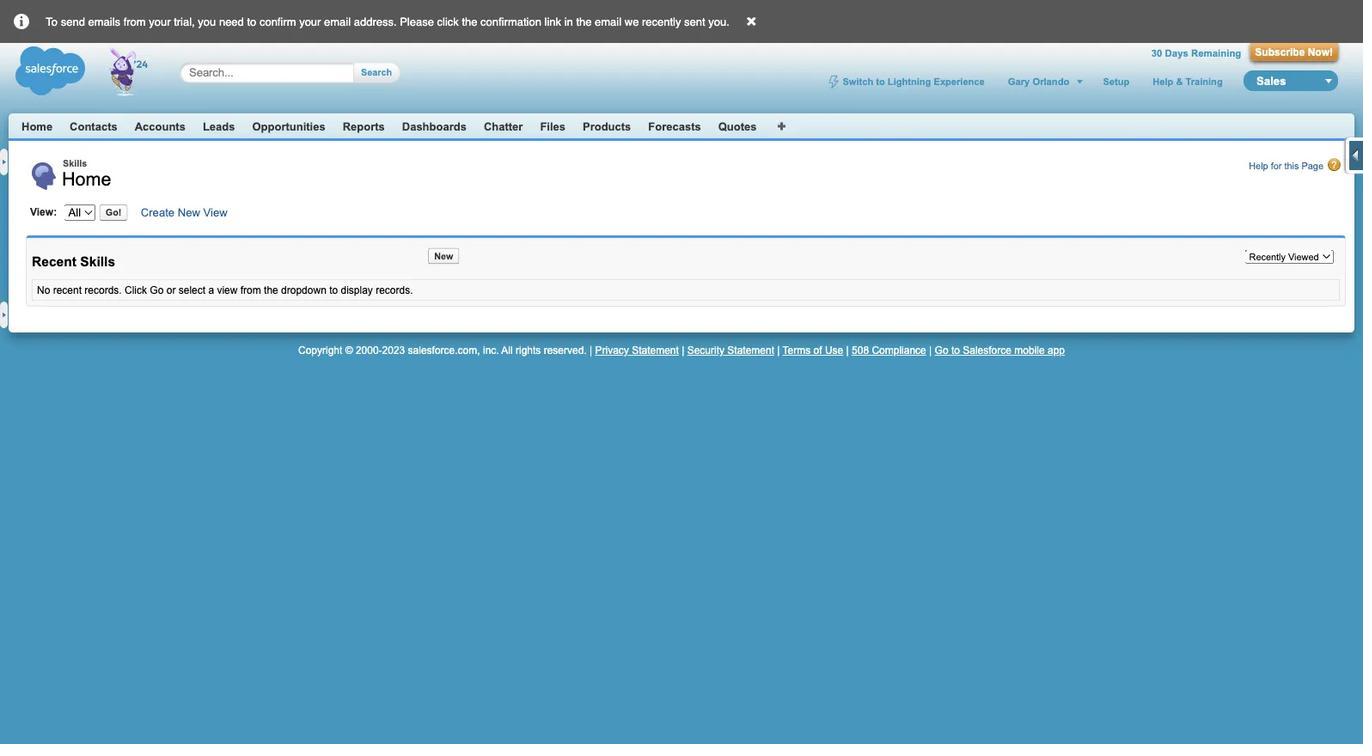 Task type: locate. For each thing, give the bounding box(es) containing it.
2000-
[[356, 345, 382, 356]]

your right confirm
[[299, 15, 321, 28]]

1 statement from the left
[[632, 345, 679, 356]]

| left security
[[682, 345, 685, 356]]

display
[[341, 285, 373, 296]]

days
[[1165, 47, 1189, 59]]

from
[[123, 15, 146, 28], [240, 285, 261, 296]]

expand quick access menu image
[[1350, 147, 1363, 164]]

| right compliance
[[929, 345, 932, 356]]

| left 508
[[846, 345, 849, 356]]

no
[[37, 285, 50, 296]]

the right in
[[576, 15, 592, 28]]

your left trial, in the top of the page
[[149, 15, 171, 28]]

products
[[583, 120, 631, 133]]

0 vertical spatial from
[[123, 15, 146, 28]]

1 horizontal spatial your
[[299, 15, 321, 28]]

setup
[[1103, 76, 1130, 87]]

2023
[[382, 345, 405, 356]]

rights
[[516, 345, 541, 356]]

you
[[198, 15, 216, 28]]

we
[[625, 15, 639, 28]]

30 days remaining
[[1152, 47, 1242, 59]]

1 horizontal spatial records.
[[376, 285, 413, 296]]

0 horizontal spatial help
[[1153, 76, 1174, 87]]

email left we
[[595, 15, 622, 28]]

to
[[247, 15, 256, 28], [876, 76, 885, 87], [329, 285, 338, 296], [952, 345, 960, 356]]

statement
[[632, 345, 679, 356], [728, 345, 775, 356]]

dashboards
[[402, 120, 467, 133]]

skills down contacts
[[63, 158, 87, 169]]

0 horizontal spatial statement
[[632, 345, 679, 356]]

statement right privacy
[[632, 345, 679, 356]]

recently
[[642, 15, 681, 28]]

email left address.
[[324, 15, 351, 28]]

sent
[[684, 15, 706, 28]]

switch to lightning experience link
[[827, 75, 987, 89]]

None button
[[1250, 43, 1338, 61], [354, 62, 392, 83], [99, 205, 128, 221], [428, 248, 459, 264], [1250, 43, 1338, 61], [354, 62, 392, 83], [99, 205, 128, 221], [428, 248, 459, 264]]

the
[[462, 15, 478, 28], [576, 15, 592, 28], [264, 285, 278, 296]]

link
[[545, 15, 561, 28]]

email
[[324, 15, 351, 28], [595, 15, 622, 28]]

go right compliance
[[935, 345, 949, 356]]

records.
[[85, 285, 122, 296], [376, 285, 413, 296]]

| left privacy
[[590, 345, 592, 356]]

1 horizontal spatial from
[[240, 285, 261, 296]]

training
[[1186, 76, 1223, 87]]

forecasts link
[[648, 120, 701, 133]]

2 statement from the left
[[728, 345, 775, 356]]

0 horizontal spatial records.
[[85, 285, 122, 296]]

1 horizontal spatial help
[[1249, 161, 1269, 172]]

copyright © 2000-2023 salesforce.com, inc. all rights reserved. | privacy statement | security statement | terms of use | 508 compliance | go to salesforce mobile app
[[298, 345, 1065, 356]]

1 horizontal spatial statement
[[728, 345, 775, 356]]

home down contacts
[[62, 169, 111, 190]]

skills
[[63, 158, 87, 169], [80, 254, 115, 270]]

0 horizontal spatial your
[[149, 15, 171, 28]]

0 horizontal spatial email
[[324, 15, 351, 28]]

1 vertical spatial skills
[[80, 254, 115, 270]]

to
[[46, 15, 58, 28]]

quotes
[[718, 120, 757, 133]]

statement right security
[[728, 345, 775, 356]]

confirm
[[260, 15, 296, 28]]

1 vertical spatial help
[[1249, 161, 1269, 172]]

skills inside skills home
[[63, 158, 87, 169]]

a
[[208, 285, 214, 296]]

0 vertical spatial skills
[[63, 158, 87, 169]]

from right view on the top
[[240, 285, 261, 296]]

skills home
[[62, 158, 111, 190]]

help & training
[[1153, 76, 1223, 87]]

accounts
[[135, 120, 186, 133]]

0 horizontal spatial from
[[123, 15, 146, 28]]

the right click
[[462, 15, 478, 28]]

508
[[852, 345, 869, 356]]

1 horizontal spatial email
[[595, 15, 622, 28]]

need
[[219, 15, 244, 28]]

leads
[[203, 120, 235, 133]]

help left & on the right top
[[1153, 76, 1174, 87]]

confirmation
[[481, 15, 542, 28]]

help for help & training
[[1153, 76, 1174, 87]]

records. right display
[[376, 285, 413, 296]]

forecasts
[[648, 120, 701, 133]]

0 horizontal spatial go
[[150, 285, 164, 296]]

terms of use link
[[783, 345, 844, 356]]

help for this page
[[1249, 161, 1324, 172]]

dashboards link
[[402, 120, 467, 133]]

2 | from the left
[[682, 345, 685, 356]]

for
[[1271, 161, 1282, 172]]

0 horizontal spatial home
[[21, 120, 53, 133]]

1 vertical spatial go
[[935, 345, 949, 356]]

home
[[21, 120, 53, 133], [62, 169, 111, 190]]

1 email from the left
[[324, 15, 351, 28]]

|
[[590, 345, 592, 356], [682, 345, 685, 356], [777, 345, 780, 356], [846, 345, 849, 356], [929, 345, 932, 356]]

reserved.
[[544, 345, 587, 356]]

all
[[501, 345, 513, 356]]

| left terms
[[777, 345, 780, 356]]

contacts
[[70, 120, 118, 133]]

records. left click
[[85, 285, 122, 296]]

0 vertical spatial home
[[21, 120, 53, 133]]

from right 'emails'
[[123, 15, 146, 28]]

5 | from the left
[[929, 345, 932, 356]]

go left or
[[150, 285, 164, 296]]

home left contacts
[[21, 120, 53, 133]]

home link
[[21, 120, 53, 133]]

experience
[[934, 76, 985, 87]]

0 horizontal spatial the
[[264, 285, 278, 296]]

help left for
[[1249, 161, 1269, 172]]

security statement link
[[687, 345, 775, 356]]

chatter
[[484, 120, 523, 133]]

skills up recent
[[80, 254, 115, 270]]

help & training link
[[1151, 76, 1225, 87]]

page
[[1302, 161, 1324, 172]]

1 vertical spatial home
[[62, 169, 111, 190]]

2 records. from the left
[[376, 285, 413, 296]]

switch to lightning experience
[[843, 76, 985, 87]]

the left the dropdown
[[264, 285, 278, 296]]

1 horizontal spatial home
[[62, 169, 111, 190]]

go
[[150, 285, 164, 296], [935, 345, 949, 356]]

©
[[345, 345, 353, 356]]

30
[[1152, 47, 1163, 59]]

sales
[[1257, 74, 1286, 87]]

0 vertical spatial go
[[150, 285, 164, 296]]

salesforce.com,
[[408, 345, 480, 356]]

1 vertical spatial from
[[240, 285, 261, 296]]

1 horizontal spatial go
[[935, 345, 949, 356]]

0 vertical spatial help
[[1153, 76, 1174, 87]]

2 email from the left
[[595, 15, 622, 28]]

your
[[149, 15, 171, 28], [299, 15, 321, 28]]



Task type: describe. For each thing, give the bounding box(es) containing it.
recent
[[32, 254, 77, 270]]

privacy statement link
[[595, 345, 679, 356]]

lightning
[[888, 76, 931, 87]]

4 | from the left
[[846, 345, 849, 356]]

to right need
[[247, 15, 256, 28]]

contacts link
[[70, 120, 118, 133]]

view
[[217, 285, 238, 296]]

setup link
[[1102, 76, 1132, 87]]

products link
[[583, 120, 631, 133]]

to send emails from your trial, you need to confirm your email address. please click the confirmation link in the email we recently sent you.
[[46, 15, 730, 28]]

close image
[[733, 2, 771, 28]]

recent
[[53, 285, 82, 296]]

app
[[1048, 345, 1065, 356]]

compliance
[[872, 345, 927, 356]]

use
[[825, 345, 844, 356]]

1 records. from the left
[[85, 285, 122, 296]]

help for help for this page
[[1249, 161, 1269, 172]]

address.
[[354, 15, 397, 28]]

3 | from the left
[[777, 345, 780, 356]]

salesforce
[[963, 345, 1012, 356]]

create
[[141, 206, 175, 219]]

of
[[814, 345, 822, 356]]

privacy
[[595, 345, 629, 356]]

create new view
[[141, 206, 228, 219]]

gary orlando
[[1008, 76, 1070, 87]]

please
[[400, 15, 434, 28]]

to left salesforce
[[952, 345, 960, 356]]

files link
[[540, 120, 566, 133]]

new
[[178, 206, 200, 219]]

Search... text field
[[189, 66, 337, 80]]

help for this page link
[[1249, 158, 1342, 172]]

recent skills
[[32, 254, 115, 270]]

this
[[1285, 161, 1299, 172]]

switch
[[843, 76, 874, 87]]

1 | from the left
[[590, 345, 592, 356]]

security
[[687, 345, 725, 356]]

trial,
[[174, 15, 195, 28]]

accounts link
[[135, 120, 186, 133]]

2 horizontal spatial the
[[576, 15, 592, 28]]

all tabs image
[[777, 120, 788, 130]]

no recent records. click go or select a view from the dropdown to display records.
[[37, 285, 413, 296]]

reports
[[343, 120, 385, 133]]

to left display
[[329, 285, 338, 296]]

terms
[[783, 345, 811, 356]]

send
[[61, 15, 85, 28]]

create new view link
[[141, 206, 228, 219]]

remaining
[[1192, 47, 1242, 59]]

opportunities
[[252, 120, 326, 133]]

you.
[[709, 15, 730, 28]]

view
[[203, 206, 228, 219]]

in
[[564, 15, 573, 28]]

click
[[125, 285, 147, 296]]

info image
[[0, 0, 43, 30]]

click
[[437, 15, 459, 28]]

files
[[540, 120, 566, 133]]

&
[[1176, 76, 1183, 87]]

chatter link
[[484, 120, 523, 133]]

copyright
[[298, 345, 342, 356]]

opportunities link
[[252, 120, 326, 133]]

leads link
[[203, 120, 235, 133]]

30 days remaining link
[[1152, 47, 1242, 59]]

1 horizontal spatial the
[[462, 15, 478, 28]]

salesforce.com image
[[11, 43, 162, 99]]

select
[[179, 285, 206, 296]]

gary
[[1008, 76, 1030, 87]]

go to salesforce mobile app link
[[935, 345, 1065, 356]]

to right switch
[[876, 76, 885, 87]]

mobile
[[1015, 345, 1045, 356]]

reports link
[[343, 120, 385, 133]]

orlando
[[1033, 76, 1070, 87]]

dropdown
[[281, 285, 327, 296]]

508 compliance link
[[852, 345, 927, 356]]

1 your from the left
[[149, 15, 171, 28]]

or
[[167, 285, 176, 296]]

quotes link
[[718, 120, 757, 133]]

2 your from the left
[[299, 15, 321, 28]]



Task type: vqa. For each thing, say whether or not it's contained in the screenshot.
first Owner from the right
no



